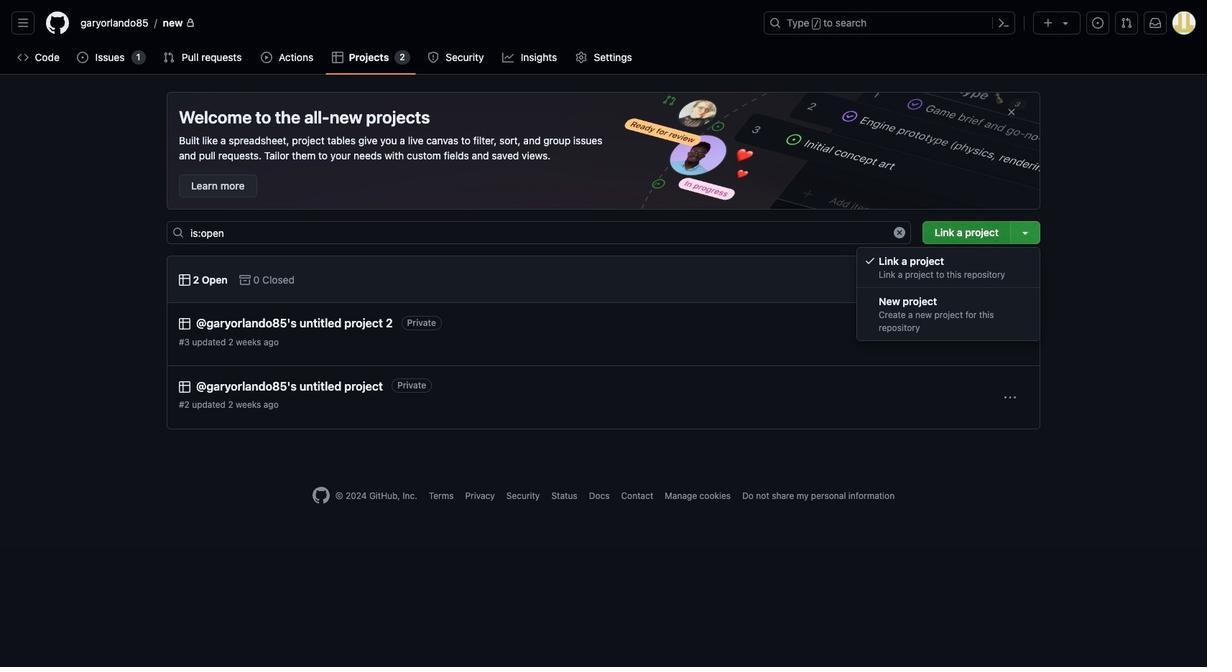Task type: locate. For each thing, give the bounding box(es) containing it.
issue opened image
[[1092, 17, 1104, 29], [77, 52, 89, 63]]

issue opened image for git pull request image
[[1092, 17, 1104, 29]]

radio item
[[857, 248, 1040, 288]]

1 vertical spatial issue opened image
[[77, 52, 89, 63]]

0 vertical spatial kebab horizontal image
[[1005, 329, 1016, 341]]

1 vertical spatial homepage image
[[312, 488, 330, 505]]

git pull request image
[[1121, 17, 1133, 29]]

issue opened image left git pull request image
[[1092, 17, 1104, 29]]

triangle down image
[[1060, 17, 1072, 29]]

1 horizontal spatial homepage image
[[312, 488, 330, 505]]

table image
[[179, 274, 190, 286], [179, 318, 190, 330], [179, 381, 190, 393]]

0 vertical spatial homepage image
[[46, 11, 69, 34]]

0 vertical spatial table image
[[179, 274, 190, 286]]

kebab horizontal image
[[1005, 329, 1016, 341], [1005, 392, 1016, 404]]

menu
[[857, 247, 1041, 341]]

1 vertical spatial kebab horizontal image
[[1005, 392, 1016, 404]]

2 vertical spatial table image
[[179, 381, 190, 393]]

notifications image
[[1150, 17, 1161, 29]]

0 horizontal spatial issue opened image
[[77, 52, 89, 63]]

0 vertical spatial issue opened image
[[1092, 17, 1104, 29]]

homepage image
[[46, 11, 69, 34], [312, 488, 330, 505]]

3 table image from the top
[[179, 381, 190, 393]]

1 horizontal spatial issue opened image
[[1092, 17, 1104, 29]]

issue opened image right code image
[[77, 52, 89, 63]]

list
[[75, 11, 755, 34]]

1 vertical spatial table image
[[179, 318, 190, 330]]

check image
[[865, 255, 876, 267]]



Task type: describe. For each thing, give the bounding box(es) containing it.
play image
[[261, 52, 272, 63]]

search image
[[172, 227, 184, 239]]

archive image
[[239, 274, 251, 286]]

2 table image from the top
[[179, 318, 190, 330]]

gear image
[[576, 52, 587, 63]]

clear image
[[894, 227, 905, 239]]

plus image
[[1043, 17, 1054, 29]]

issue opened image for git pull request icon
[[77, 52, 89, 63]]

graph image
[[502, 52, 514, 63]]

Search all projects text field
[[167, 221, 911, 244]]

2 kebab horizontal image from the top
[[1005, 392, 1016, 404]]

close image
[[1006, 106, 1017, 118]]

lock image
[[186, 19, 194, 27]]

0 horizontal spatial homepage image
[[46, 11, 69, 34]]

1 table image from the top
[[179, 274, 190, 286]]

command palette image
[[998, 17, 1010, 29]]

git pull request image
[[163, 52, 174, 63]]

shield image
[[427, 52, 439, 63]]

1 kebab horizontal image from the top
[[1005, 329, 1016, 341]]

code image
[[17, 52, 29, 63]]

table image
[[332, 52, 343, 63]]



Task type: vqa. For each thing, say whether or not it's contained in the screenshot.
Formatting tools toolbar on the right of page
no



